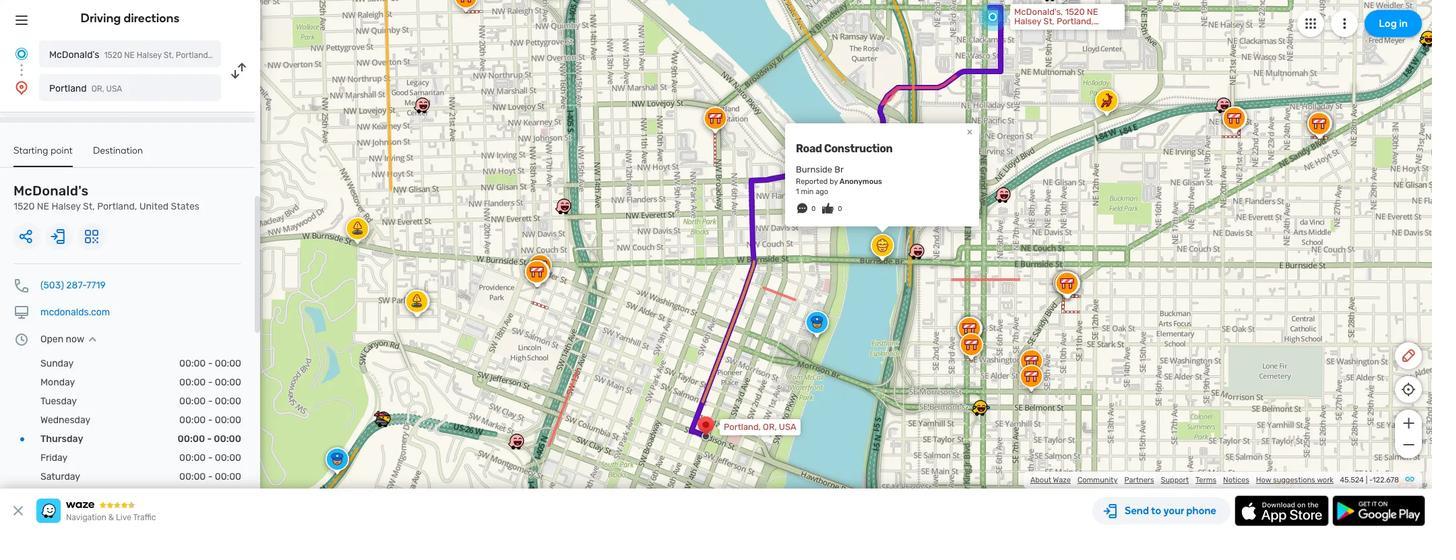 Task type: locate. For each thing, give the bounding box(es) containing it.
00:00 - 00:00 for thursday
[[178, 433, 241, 445]]

2 vertical spatial st,
[[83, 201, 95, 212]]

anonymous
[[840, 177, 882, 186], [840, 177, 882, 186]]

0 vertical spatial st,
[[1044, 16, 1055, 26]]

2 vertical spatial ne
[[37, 201, 49, 212]]

1 horizontal spatial halsey
[[137, 51, 162, 60]]

2 horizontal spatial halsey
[[1015, 16, 1042, 26]]

&
[[108, 513, 114, 522]]

mcdonald's down starting point button
[[13, 183, 89, 199]]

1 horizontal spatial 1520
[[104, 51, 122, 60]]

destination button
[[93, 145, 143, 166]]

ne down starting point button
[[37, 201, 49, 212]]

-
[[208, 358, 213, 369], [208, 377, 213, 388], [208, 396, 213, 407], [208, 415, 213, 426], [207, 433, 212, 445], [208, 452, 213, 464], [208, 471, 213, 483], [1370, 476, 1373, 485]]

1 vertical spatial ne
[[124, 51, 135, 60]]

0 vertical spatial mcdonald's
[[49, 49, 99, 61]]

0 vertical spatial 1520
[[1065, 7, 1085, 17]]

usa inside the portland or, usa
[[106, 84, 122, 94]]

1 horizontal spatial usa
[[779, 422, 797, 432]]

mcdonalds.com link
[[40, 307, 110, 318]]

- for wednesday
[[208, 415, 213, 426]]

computer image
[[13, 305, 30, 321]]

suggestions
[[1273, 476, 1316, 485]]

portland,
[[1057, 16, 1094, 26], [176, 51, 210, 60], [97, 201, 137, 212], [724, 422, 761, 432]]

mcdonald's
[[49, 49, 99, 61], [13, 183, 89, 199]]

2 horizontal spatial 1520
[[1065, 7, 1085, 17]]

00:00 - 00:00 for friday
[[179, 452, 241, 464]]

0 horizontal spatial states
[[171, 201, 199, 212]]

0 horizontal spatial 1520
[[13, 201, 35, 212]]

0 horizontal spatial or,
[[91, 84, 104, 94]]

1 horizontal spatial or,
[[763, 422, 777, 432]]

mcdonald's 1520 ne halsey st, portland, united states down directions
[[49, 49, 263, 61]]

open now
[[40, 334, 84, 345]]

00:00 - 00:00 for saturday
[[179, 471, 241, 483]]

point
[[51, 145, 73, 156]]

support
[[1161, 476, 1189, 485]]

1 vertical spatial st,
[[164, 51, 174, 60]]

ne
[[1087, 7, 1099, 17], [124, 51, 135, 60], [37, 201, 49, 212]]

reported
[[796, 177, 828, 186], [796, 177, 828, 186]]

1520 right mcdonald's,
[[1065, 7, 1085, 17]]

st,
[[1044, 16, 1055, 26], [164, 51, 174, 60], [83, 201, 95, 212]]

halsey
[[1015, 16, 1042, 26], [137, 51, 162, 60], [52, 201, 81, 212]]

1 vertical spatial usa
[[779, 422, 797, 432]]

portland
[[49, 83, 87, 94]]

directions
[[124, 11, 180, 26]]

00:00 - 00:00 for tuesday
[[179, 396, 241, 407]]

0 vertical spatial or,
[[91, 84, 104, 94]]

1 horizontal spatial st,
[[164, 51, 174, 60]]

road
[[796, 142, 822, 155], [796, 142, 822, 155]]

usa
[[106, 84, 122, 94], [779, 422, 797, 432]]

0
[[812, 205, 816, 213], [812, 205, 816, 213], [838, 205, 842, 213], [838, 205, 842, 213]]

2 horizontal spatial states
[[1044, 26, 1070, 36]]

(503) 287-7719 link
[[40, 280, 106, 291]]

0 vertical spatial mcdonald's 1520 ne halsey st, portland, united states
[[49, 49, 263, 61]]

2 horizontal spatial united
[[1015, 26, 1042, 36]]

1520 down starting point button
[[13, 201, 35, 212]]

open
[[40, 334, 63, 345]]

0 horizontal spatial united
[[139, 201, 169, 212]]

construction
[[824, 142, 893, 155], [824, 142, 893, 155]]

mcdonald's up portland
[[49, 49, 99, 61]]

mcdonald's,
[[1015, 7, 1063, 17]]

partners
[[1125, 476, 1155, 485]]

or, inside the portland or, usa
[[91, 84, 104, 94]]

0 horizontal spatial ne
[[37, 201, 49, 212]]

community link
[[1078, 476, 1118, 485]]

0 horizontal spatial usa
[[106, 84, 122, 94]]

- for monday
[[208, 377, 213, 388]]

navigation
[[66, 513, 106, 522]]

road construction
[[796, 142, 893, 155], [796, 142, 893, 155]]

1 vertical spatial or,
[[763, 422, 777, 432]]

br
[[835, 164, 844, 174], [835, 164, 844, 174]]

states
[[1044, 26, 1070, 36], [239, 51, 263, 60], [171, 201, 199, 212]]

or,
[[91, 84, 104, 94], [763, 422, 777, 432]]

(503)
[[40, 280, 64, 291]]

community
[[1078, 476, 1118, 485]]

1 vertical spatial mcdonald's
[[13, 183, 89, 199]]

- for saturday
[[208, 471, 213, 483]]

× link
[[964, 125, 976, 138], [964, 125, 976, 138]]

00:00
[[179, 358, 206, 369], [215, 358, 241, 369], [179, 377, 206, 388], [215, 377, 241, 388], [179, 396, 206, 407], [215, 396, 241, 407], [179, 415, 206, 426], [215, 415, 241, 426], [178, 433, 205, 445], [214, 433, 241, 445], [179, 452, 206, 464], [215, 452, 241, 464], [179, 471, 206, 483], [215, 471, 241, 483]]

mcdonald's 1520 ne halsey st, portland, united states
[[49, 49, 263, 61], [13, 183, 199, 212]]

burnside
[[796, 164, 833, 174], [796, 164, 833, 174]]

pencil image
[[1401, 348, 1417, 364]]

1520 down driving
[[104, 51, 122, 60]]

destination
[[93, 145, 143, 156]]

2 vertical spatial halsey
[[52, 201, 81, 212]]

1 vertical spatial 1520
[[104, 51, 122, 60]]

2 vertical spatial united
[[139, 201, 169, 212]]

support link
[[1161, 476, 1189, 485]]

united
[[1015, 26, 1042, 36], [212, 51, 237, 60], [139, 201, 169, 212]]

call image
[[13, 278, 30, 294]]

or, for portland,
[[763, 422, 777, 432]]

1
[[796, 187, 799, 196], [796, 187, 799, 196]]

0 vertical spatial halsey
[[1015, 16, 1042, 26]]

portland, inside the mcdonald's, 1520 ne halsey st, portland, united states
[[1057, 16, 1094, 26]]

ne right mcdonald's,
[[1087, 7, 1099, 17]]

mcdonald's 1520 ne halsey st, portland, united states down destination button
[[13, 183, 199, 212]]

2 horizontal spatial ne
[[1087, 7, 1099, 17]]

0 vertical spatial united
[[1015, 26, 1042, 36]]

burnside br reported by anonymous 1 min ago
[[796, 164, 882, 196], [796, 164, 882, 196]]

0 vertical spatial usa
[[106, 84, 122, 94]]

122.678
[[1373, 476, 1399, 485]]

ne down driving directions
[[124, 51, 135, 60]]

- for thursday
[[207, 433, 212, 445]]

2 horizontal spatial st,
[[1044, 16, 1055, 26]]

about waze community partners support terms notices how suggestions work 45.524 | -122.678
[[1031, 476, 1399, 485]]

0 vertical spatial states
[[1044, 26, 1070, 36]]

1520
[[1065, 7, 1085, 17], [104, 51, 122, 60], [13, 201, 35, 212]]

ago
[[816, 187, 829, 196], [816, 187, 829, 196]]

1 vertical spatial united
[[212, 51, 237, 60]]

0 vertical spatial ne
[[1087, 7, 1099, 17]]

how suggestions work link
[[1256, 476, 1334, 485]]

1 vertical spatial mcdonald's 1520 ne halsey st, portland, united states
[[13, 183, 199, 212]]

by
[[830, 177, 838, 186], [830, 177, 838, 186]]

00:00 - 00:00
[[179, 358, 241, 369], [179, 377, 241, 388], [179, 396, 241, 407], [179, 415, 241, 426], [178, 433, 241, 445], [179, 452, 241, 464], [179, 471, 241, 483]]

chevron up image
[[84, 334, 101, 345]]

clock image
[[13, 332, 30, 348]]

1 horizontal spatial states
[[239, 51, 263, 60]]

×
[[967, 125, 973, 138], [967, 125, 973, 138]]

min
[[801, 187, 814, 196], [801, 187, 814, 196]]

or, for portland
[[91, 84, 104, 94]]

terms link
[[1196, 476, 1217, 485]]

driving
[[81, 11, 121, 26]]



Task type: vqa. For each thing, say whether or not it's contained in the screenshot.
Support
yes



Task type: describe. For each thing, give the bounding box(es) containing it.
zoom in image
[[1400, 415, 1417, 431]]

1520 inside the mcdonald's, 1520 ne halsey st, portland, united states
[[1065, 7, 1085, 17]]

link image
[[1405, 474, 1416, 485]]

about waze link
[[1031, 476, 1071, 485]]

mcdonalds.com
[[40, 307, 110, 318]]

open now button
[[40, 334, 101, 345]]

wednesday
[[40, 415, 90, 426]]

traffic
[[133, 513, 156, 522]]

sunday
[[40, 358, 74, 369]]

7719
[[86, 280, 106, 291]]

- for sunday
[[208, 358, 213, 369]]

zoom out image
[[1400, 437, 1417, 453]]

|
[[1366, 476, 1368, 485]]

navigation & live traffic
[[66, 513, 156, 522]]

partners link
[[1125, 476, 1155, 485]]

st, inside the mcdonald's, 1520 ne halsey st, portland, united states
[[1044, 16, 1055, 26]]

portland or, usa
[[49, 83, 122, 94]]

1 vertical spatial states
[[239, 51, 263, 60]]

starting
[[13, 145, 48, 156]]

notices
[[1224, 476, 1250, 485]]

tuesday
[[40, 396, 77, 407]]

45.524
[[1340, 476, 1364, 485]]

starting point
[[13, 145, 73, 156]]

current location image
[[13, 46, 30, 62]]

states inside the mcdonald's, 1520 ne halsey st, portland, united states
[[1044, 26, 1070, 36]]

halsey inside the mcdonald's, 1520 ne halsey st, portland, united states
[[1015, 16, 1042, 26]]

location image
[[13, 80, 30, 96]]

work
[[1317, 476, 1334, 485]]

2 vertical spatial states
[[171, 201, 199, 212]]

00:00 - 00:00 for wednesday
[[179, 415, 241, 426]]

live
[[116, 513, 131, 522]]

0 horizontal spatial halsey
[[52, 201, 81, 212]]

how
[[1256, 476, 1272, 485]]

x image
[[10, 503, 26, 519]]

united inside the mcdonald's, 1520 ne halsey st, portland, united states
[[1015, 26, 1042, 36]]

00:00 - 00:00 for sunday
[[179, 358, 241, 369]]

monday
[[40, 377, 75, 388]]

waze
[[1053, 476, 1071, 485]]

1 vertical spatial halsey
[[137, 51, 162, 60]]

notices link
[[1224, 476, 1250, 485]]

driving directions
[[81, 11, 180, 26]]

thursday
[[40, 433, 83, 445]]

usa for portland
[[106, 84, 122, 94]]

2 vertical spatial 1520
[[13, 201, 35, 212]]

(503) 287-7719
[[40, 280, 106, 291]]

usa for portland,
[[779, 422, 797, 432]]

1 horizontal spatial ne
[[124, 51, 135, 60]]

now
[[66, 334, 84, 345]]

0 horizontal spatial st,
[[83, 201, 95, 212]]

friday
[[40, 452, 68, 464]]

starting point button
[[13, 145, 73, 167]]

- for tuesday
[[208, 396, 213, 407]]

287-
[[66, 280, 86, 291]]

about
[[1031, 476, 1052, 485]]

00:00 - 00:00 for monday
[[179, 377, 241, 388]]

terms
[[1196, 476, 1217, 485]]

mcdonald's, 1520 ne halsey st, portland, united states
[[1015, 7, 1099, 36]]

- for friday
[[208, 452, 213, 464]]

1 horizontal spatial united
[[212, 51, 237, 60]]

portland, or, usa
[[724, 422, 797, 432]]

saturday
[[40, 471, 80, 483]]

ne inside the mcdonald's, 1520 ne halsey st, portland, united states
[[1087, 7, 1099, 17]]



